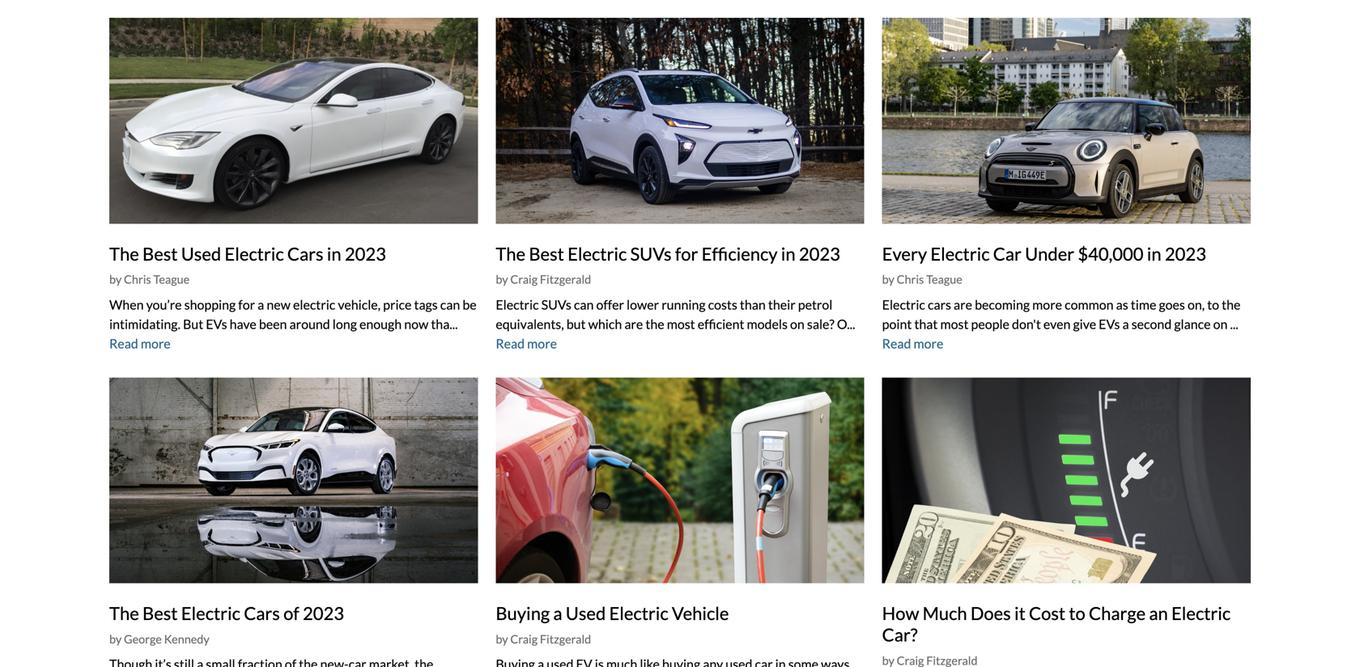 Task type: vqa. For each thing, say whether or not it's contained in the screenshot.
Old
no



Task type: describe. For each thing, give the bounding box(es) containing it.
tha...
[[431, 316, 458, 332]]

electric inside the how much does it cost to charge an electric car?
[[1172, 603, 1231, 624]]

chris for every
[[897, 273, 924, 287]]

efficient
[[698, 316, 745, 332]]

second
[[1132, 316, 1172, 332]]

by craig fitzgerald for a
[[496, 633, 591, 646]]

the for the best electric cars of 2023
[[109, 603, 139, 624]]

cost
[[1030, 603, 1066, 624]]

best for the best electric suvs for efficiency in 2023
[[529, 243, 564, 264]]

most inside electric cars are becoming more common as time goes on, to the point that most people don't even give evs a second glance on ... read more
[[941, 316, 969, 332]]

electric left vehicle
[[610, 603, 669, 624]]

read inside when you're shopping for a new electric vehicle, price tags can be intimidating. but evs have been around long enough now tha... read more
[[109, 336, 138, 351]]

craig for buying
[[511, 633, 538, 646]]

be
[[463, 297, 477, 312]]

2 in from the left
[[781, 243, 796, 264]]

electric up offer
[[568, 243, 627, 264]]

the for the best used electric cars in 2023
[[109, 243, 139, 264]]

enough
[[360, 316, 402, 332]]

electric cars are becoming more common as time goes on, to the point that most people don't even give evs a second glance on ... read more
[[883, 297, 1241, 351]]

car
[[994, 243, 1022, 264]]

vehicle
[[672, 603, 729, 624]]

more down that
[[914, 336, 944, 351]]

the inside electric cars are becoming more common as time goes on, to the point that most people don't even give evs a second glance on ... read more
[[1222, 297, 1241, 312]]

2023 right of
[[303, 603, 344, 624]]

under
[[1026, 243, 1075, 264]]

shopping
[[184, 297, 236, 312]]

that
[[915, 316, 938, 332]]

more up the "even"
[[1033, 297, 1063, 312]]

for inside when you're shopping for a new electric vehicle, price tags can be intimidating. but evs have been around long enough now tha... read more
[[238, 297, 255, 312]]

...
[[1231, 316, 1239, 332]]

how much does it cost to charge an electric car?
[[883, 603, 1231, 646]]

by george kennedy
[[109, 633, 210, 646]]

vehicle,
[[338, 297, 381, 312]]

every electric car under $40,000 in 2023
[[883, 243, 1207, 264]]

sale?
[[807, 316, 835, 332]]

now
[[404, 316, 429, 332]]

how
[[883, 603, 920, 624]]

the best electric suvs for efficiency in 2023
[[496, 243, 841, 264]]

electric
[[293, 297, 336, 312]]

2023 up on,
[[1166, 243, 1207, 264]]

price
[[383, 297, 412, 312]]

how much does it cost to charge an electric car? link
[[883, 603, 1231, 646]]

used for best
[[181, 243, 221, 264]]

in for the best used electric cars in 2023
[[327, 243, 342, 264]]

evs inside when you're shopping for a new electric vehicle, price tags can be intimidating. but evs have been around long enough now tha... read more
[[206, 316, 227, 332]]

to inside electric cars are becoming more common as time goes on, to the point that most people don't even give evs a second glance on ... read more
[[1208, 297, 1220, 312]]

equivalents,
[[496, 316, 564, 332]]

teague for best
[[153, 273, 190, 286]]

when you're shopping for a new electric vehicle, price tags can be intimidating. but evs have been around long enough now tha... read more
[[109, 297, 477, 351]]

electric suvs can offer lower running costs than their petrol equivalents, but which are the most efficient models on sale? o... read more
[[496, 297, 856, 351]]

efficiency
[[702, 243, 778, 264]]

every electric car under $40,000 in 2023 link
[[883, 243, 1207, 264]]

evs inside electric cars are becoming more common as time goes on, to the point that most people don't even give evs a second glance on ... read more
[[1099, 316, 1121, 332]]

suvs inside electric suvs can offer lower running costs than their petrol equivalents, but which are the most efficient models on sale? o... read more
[[542, 297, 572, 312]]

a inside when you're shopping for a new electric vehicle, price tags can be intimidating. but evs have been around long enough now tha... read more
[[258, 297, 264, 312]]

long
[[333, 316, 357, 332]]

o...
[[837, 316, 856, 332]]

craig for the
[[511, 273, 538, 287]]

cars
[[928, 297, 952, 312]]

the best used electric cars in 2023
[[109, 243, 386, 264]]

by craig fitzgerald for best
[[496, 273, 591, 287]]

are inside electric cars are becoming more common as time goes on, to the point that most people don't even give evs a second glance on ... read more
[[954, 297, 973, 312]]

give
[[1074, 316, 1097, 332]]

but
[[567, 316, 586, 332]]

new
[[267, 297, 291, 312]]

intimidating.
[[109, 316, 181, 332]]

chris for the
[[124, 273, 151, 286]]

people
[[972, 316, 1010, 332]]

a inside electric cars are becoming more common as time goes on, to the point that most people don't even give evs a second glance on ... read more
[[1123, 316, 1130, 332]]

running
[[662, 297, 706, 312]]

car?
[[883, 625, 918, 646]]

don't
[[1013, 316, 1042, 332]]

electric up new
[[225, 243, 284, 264]]

more inside when you're shopping for a new electric vehicle, price tags can be intimidating. but evs have been around long enough now tha... read more
[[141, 336, 171, 351]]

the for the best electric suvs for efficiency in 2023
[[496, 243, 526, 264]]

buying a used electric vehicle link
[[496, 603, 729, 624]]

glance
[[1175, 316, 1211, 332]]

you're
[[146, 297, 182, 312]]

by for the best electric suvs for efficiency in 2023
[[496, 273, 508, 287]]

the best electric cars of 2023 image
[[109, 378, 478, 584]]

every
[[883, 243, 928, 264]]

it
[[1015, 603, 1026, 624]]

lower
[[627, 297, 659, 312]]

their
[[769, 297, 796, 312]]

best for the best electric cars of 2023
[[143, 603, 178, 624]]



Task type: locate. For each thing, give the bounding box(es) containing it.
electric inside electric cars are becoming more common as time goes on, to the point that most people don't even give evs a second glance on ... read more
[[883, 297, 926, 312]]

used for a
[[566, 603, 606, 624]]

read more link for the best electric suvs for efficiency in 2023
[[496, 336, 557, 351]]

by for buying a used electric vehicle
[[496, 633, 508, 646]]

best up by george kennedy
[[143, 603, 178, 624]]

by down buying
[[496, 633, 508, 646]]

been
[[259, 316, 287, 332]]

2 horizontal spatial in
[[1148, 243, 1162, 264]]

to right on,
[[1208, 297, 1220, 312]]

0 horizontal spatial used
[[181, 243, 221, 264]]

the inside electric suvs can offer lower running costs than their petrol equivalents, but which are the most efficient models on sale? o... read more
[[646, 316, 665, 332]]

the best electric suvs for efficiency in 2023 image
[[496, 18, 865, 224]]

cars left of
[[244, 603, 280, 624]]

the up "when"
[[109, 243, 139, 264]]

a right buying
[[554, 603, 563, 624]]

george
[[124, 633, 162, 646]]

0 vertical spatial craig
[[511, 273, 538, 287]]

to
[[1208, 297, 1220, 312], [1070, 603, 1086, 624]]

to inside the how much does it cost to charge an electric car?
[[1070, 603, 1086, 624]]

more
[[1033, 297, 1063, 312], [141, 336, 171, 351], [527, 336, 557, 351], [914, 336, 944, 351]]

1 horizontal spatial to
[[1208, 297, 1220, 312]]

read inside electric cars are becoming more common as time goes on, to the point that most people don't even give evs a second glance on ... read more
[[883, 336, 912, 351]]

1 vertical spatial cars
[[244, 603, 280, 624]]

2 chris from the left
[[897, 273, 924, 287]]

time
[[1131, 297, 1157, 312]]

1 read from the left
[[109, 336, 138, 351]]

1 vertical spatial craig
[[511, 633, 538, 646]]

craig
[[511, 273, 538, 287], [511, 633, 538, 646]]

the
[[1222, 297, 1241, 312], [646, 316, 665, 332]]

1 horizontal spatial read more link
[[496, 336, 557, 351]]

to right cost
[[1070, 603, 1086, 624]]

2023 up "petrol"
[[799, 243, 841, 264]]

electric up point
[[883, 297, 926, 312]]

of
[[284, 603, 299, 624]]

best for the best used electric cars in 2023
[[143, 243, 178, 264]]

0 horizontal spatial on
[[791, 316, 805, 332]]

cars up electric
[[287, 243, 324, 264]]

0 horizontal spatial the
[[646, 316, 665, 332]]

read
[[109, 336, 138, 351], [496, 336, 525, 351], [883, 336, 912, 351]]

more inside electric suvs can offer lower running costs than their petrol equivalents, but which are the most efficient models on sale? o... read more
[[527, 336, 557, 351]]

1 horizontal spatial teague
[[927, 273, 963, 287]]

a down as
[[1123, 316, 1130, 332]]

0 vertical spatial the
[[1222, 297, 1241, 312]]

1 horizontal spatial are
[[954, 297, 973, 312]]

common
[[1065, 297, 1114, 312]]

the up george
[[109, 603, 139, 624]]

2 vertical spatial a
[[554, 603, 563, 624]]

the best electric cars of 2023
[[109, 603, 344, 624]]

1 vertical spatial to
[[1070, 603, 1086, 624]]

by
[[109, 273, 122, 286], [496, 273, 508, 287], [883, 273, 895, 287], [109, 633, 122, 646], [496, 633, 508, 646]]

1 can from the left
[[440, 297, 460, 312]]

fitzgerald down buying
[[540, 633, 591, 646]]

becoming
[[975, 297, 1030, 312]]

0 vertical spatial by craig fitzgerald
[[496, 273, 591, 287]]

read more link down that
[[883, 336, 944, 351]]

1 vertical spatial a
[[1123, 316, 1130, 332]]

2 can from the left
[[574, 297, 594, 312]]

1 teague from the left
[[153, 273, 190, 286]]

craig down buying
[[511, 633, 538, 646]]

electric inside electric suvs can offer lower running costs than their petrol equivalents, but which are the most efficient models on sale? o... read more
[[496, 297, 539, 312]]

2 evs from the left
[[1099, 316, 1121, 332]]

read more link
[[109, 336, 171, 351], [496, 336, 557, 351], [883, 336, 944, 351]]

0 horizontal spatial are
[[625, 316, 643, 332]]

in up electric
[[327, 243, 342, 264]]

suvs up 'but' on the top left
[[542, 297, 572, 312]]

on inside electric suvs can offer lower running costs than their petrol equivalents, but which are the most efficient models on sale? o... read more
[[791, 316, 805, 332]]

2 most from the left
[[941, 316, 969, 332]]

1 horizontal spatial a
[[554, 603, 563, 624]]

1 vertical spatial by craig fitzgerald
[[496, 633, 591, 646]]

1 horizontal spatial most
[[941, 316, 969, 332]]

can
[[440, 297, 460, 312], [574, 297, 594, 312]]

chris down every
[[897, 273, 924, 287]]

fitzgerald up 'but' on the top left
[[540, 273, 591, 287]]

can up 'but' on the top left
[[574, 297, 594, 312]]

by chris teague for best
[[109, 273, 190, 286]]

0 vertical spatial are
[[954, 297, 973, 312]]

1 horizontal spatial the
[[1222, 297, 1241, 312]]

every electric car under $40,000 in 2023 image
[[883, 18, 1251, 224]]

1 by chris teague from the left
[[109, 273, 190, 286]]

than
[[740, 297, 766, 312]]

the best electric suvs for efficiency in 2023 link
[[496, 243, 841, 264]]

read down equivalents, on the left
[[496, 336, 525, 351]]

2 horizontal spatial a
[[1123, 316, 1130, 332]]

buying a used electric vehicle image
[[496, 378, 865, 584]]

electric up equivalents, on the left
[[496, 297, 539, 312]]

teague for electric
[[927, 273, 963, 287]]

a left new
[[258, 297, 264, 312]]

1 vertical spatial fitzgerald
[[540, 633, 591, 646]]

1 vertical spatial suvs
[[542, 297, 572, 312]]

charge
[[1090, 603, 1146, 624]]

0 vertical spatial fitzgerald
[[540, 273, 591, 287]]

tags
[[414, 297, 438, 312]]

can inside electric suvs can offer lower running costs than their petrol equivalents, but which are the most efficient models on sale? o... read more
[[574, 297, 594, 312]]

1 horizontal spatial chris
[[897, 273, 924, 287]]

1 most from the left
[[667, 316, 696, 332]]

by chris teague up you're
[[109, 273, 190, 286]]

suvs up lower
[[631, 243, 672, 264]]

0 horizontal spatial suvs
[[542, 297, 572, 312]]

2 horizontal spatial read more link
[[883, 336, 944, 351]]

teague up cars
[[927, 273, 963, 287]]

chris
[[124, 273, 151, 286], [897, 273, 924, 287]]

0 horizontal spatial to
[[1070, 603, 1086, 624]]

the up equivalents, on the left
[[496, 243, 526, 264]]

on
[[791, 316, 805, 332], [1214, 316, 1228, 332]]

by craig fitzgerald up equivalents, on the left
[[496, 273, 591, 287]]

1 in from the left
[[327, 243, 342, 264]]

2023 up vehicle,
[[345, 243, 386, 264]]

are down lower
[[625, 316, 643, 332]]

2 craig from the top
[[511, 633, 538, 646]]

the down lower
[[646, 316, 665, 332]]

read more link for the best used electric cars in 2023
[[109, 336, 171, 351]]

the best used electric cars in 2023 link
[[109, 243, 386, 264]]

1 fitzgerald from the top
[[540, 273, 591, 287]]

for up running
[[675, 243, 699, 264]]

0 horizontal spatial most
[[667, 316, 696, 332]]

for up have
[[238, 297, 255, 312]]

in right $40,000
[[1148, 243, 1162, 264]]

kennedy
[[164, 633, 210, 646]]

suvs
[[631, 243, 672, 264], [542, 297, 572, 312]]

on,
[[1188, 297, 1205, 312]]

chris up "when"
[[124, 273, 151, 286]]

cars
[[287, 243, 324, 264], [244, 603, 280, 624]]

0 horizontal spatial can
[[440, 297, 460, 312]]

electric right an
[[1172, 603, 1231, 624]]

teague
[[153, 273, 190, 286], [927, 273, 963, 287]]

teague up you're
[[153, 273, 190, 286]]

most down running
[[667, 316, 696, 332]]

read inside electric suvs can offer lower running costs than their petrol equivalents, but which are the most efficient models on sale? o... read more
[[496, 336, 525, 351]]

2 by craig fitzgerald from the top
[[496, 633, 591, 646]]

models
[[747, 316, 788, 332]]

most inside electric suvs can offer lower running costs than their petrol equivalents, but which are the most efficient models on sale? o... read more
[[667, 316, 696, 332]]

on left sale?
[[791, 316, 805, 332]]

1 by craig fitzgerald from the top
[[496, 273, 591, 287]]

for
[[675, 243, 699, 264], [238, 297, 255, 312]]

even
[[1044, 316, 1071, 332]]

by chris teague up cars
[[883, 273, 963, 287]]

3 read more link from the left
[[883, 336, 944, 351]]

1 horizontal spatial suvs
[[631, 243, 672, 264]]

1 horizontal spatial in
[[781, 243, 796, 264]]

2 by chris teague from the left
[[883, 273, 963, 287]]

by craig fitzgerald
[[496, 273, 591, 287], [496, 633, 591, 646]]

used
[[181, 243, 221, 264], [566, 603, 606, 624]]

have
[[230, 316, 257, 332]]

are
[[954, 297, 973, 312], [625, 316, 643, 332]]

on left the ...
[[1214, 316, 1228, 332]]

1 horizontal spatial evs
[[1099, 316, 1121, 332]]

around
[[290, 316, 330, 332]]

fitzgerald for used
[[540, 633, 591, 646]]

can inside when you're shopping for a new electric vehicle, price tags can be intimidating. but evs have been around long enough now tha... read more
[[440, 297, 460, 312]]

goes
[[1160, 297, 1186, 312]]

an
[[1150, 603, 1169, 624]]

evs
[[206, 316, 227, 332], [1099, 316, 1121, 332]]

in right efficiency
[[781, 243, 796, 264]]

1 craig from the top
[[511, 273, 538, 287]]

read more link down equivalents, on the left
[[496, 336, 557, 351]]

0 horizontal spatial cars
[[244, 603, 280, 624]]

0 horizontal spatial teague
[[153, 273, 190, 286]]

in
[[327, 243, 342, 264], [781, 243, 796, 264], [1148, 243, 1162, 264]]

as
[[1117, 297, 1129, 312]]

3 in from the left
[[1148, 243, 1162, 264]]

craig up equivalents, on the left
[[511, 273, 538, 287]]

electric up 'kennedy'
[[181, 603, 241, 624]]

by chris teague
[[109, 273, 190, 286], [883, 273, 963, 287]]

0 vertical spatial for
[[675, 243, 699, 264]]

electric left car
[[931, 243, 990, 264]]

0 horizontal spatial read more link
[[109, 336, 171, 351]]

1 vertical spatial the
[[646, 316, 665, 332]]

1 horizontal spatial used
[[566, 603, 606, 624]]

best up equivalents, on the left
[[529, 243, 564, 264]]

1 read more link from the left
[[109, 336, 171, 351]]

how much does it cost to charge an electric car? image
[[883, 378, 1251, 584]]

1 vertical spatial are
[[625, 316, 643, 332]]

evs down as
[[1099, 316, 1121, 332]]

1 vertical spatial used
[[566, 603, 606, 624]]

1 chris from the left
[[124, 273, 151, 286]]

the best used electric cars in 2023 image
[[109, 18, 478, 224]]

1 horizontal spatial cars
[[287, 243, 324, 264]]

2 horizontal spatial read
[[883, 336, 912, 351]]

read more link for every electric car under $40,000 in 2023
[[883, 336, 944, 351]]

0 horizontal spatial by chris teague
[[109, 273, 190, 286]]

fitzgerald for electric
[[540, 273, 591, 287]]

1 horizontal spatial can
[[574, 297, 594, 312]]

0 vertical spatial to
[[1208, 297, 1220, 312]]

0 vertical spatial a
[[258, 297, 264, 312]]

by for the best electric cars of 2023
[[109, 633, 122, 646]]

2 read from the left
[[496, 336, 525, 351]]

2 fitzgerald from the top
[[540, 633, 591, 646]]

more down intimidating.
[[141, 336, 171, 351]]

0 horizontal spatial read
[[109, 336, 138, 351]]

on inside electric cars are becoming more common as time goes on, to the point that most people don't even give evs a second glance on ... read more
[[1214, 316, 1228, 332]]

most down cars
[[941, 316, 969, 332]]

best up you're
[[143, 243, 178, 264]]

0 horizontal spatial for
[[238, 297, 255, 312]]

by left george
[[109, 633, 122, 646]]

1 horizontal spatial on
[[1214, 316, 1228, 332]]

2023
[[345, 243, 386, 264], [799, 243, 841, 264], [1166, 243, 1207, 264], [303, 603, 344, 624]]

3 read from the left
[[883, 336, 912, 351]]

by up "when"
[[109, 273, 122, 286]]

2 teague from the left
[[927, 273, 963, 287]]

but
[[183, 316, 203, 332]]

electric
[[225, 243, 284, 264], [568, 243, 627, 264], [931, 243, 990, 264], [496, 297, 539, 312], [883, 297, 926, 312], [181, 603, 241, 624], [610, 603, 669, 624], [1172, 603, 1231, 624]]

$40,000
[[1078, 243, 1144, 264]]

when
[[109, 297, 144, 312]]

0 horizontal spatial evs
[[206, 316, 227, 332]]

buying
[[496, 603, 550, 624]]

0 vertical spatial suvs
[[631, 243, 672, 264]]

0 vertical spatial used
[[181, 243, 221, 264]]

1 horizontal spatial for
[[675, 243, 699, 264]]

read down intimidating.
[[109, 336, 138, 351]]

the best electric cars of 2023 link
[[109, 603, 344, 624]]

are right cars
[[954, 297, 973, 312]]

most
[[667, 316, 696, 332], [941, 316, 969, 332]]

buying a used electric vehicle
[[496, 603, 729, 624]]

more down equivalents, on the left
[[527, 336, 557, 351]]

by chris teague for electric
[[883, 273, 963, 287]]

by for the best used electric cars in 2023
[[109, 273, 122, 286]]

2 on from the left
[[1214, 316, 1228, 332]]

0 horizontal spatial in
[[327, 243, 342, 264]]

costs
[[708, 297, 738, 312]]

are inside electric suvs can offer lower running costs than their petrol equivalents, but which are the most efficient models on sale? o... read more
[[625, 316, 643, 332]]

used right buying
[[566, 603, 606, 624]]

used up shopping
[[181, 243, 221, 264]]

which
[[589, 316, 622, 332]]

0 horizontal spatial a
[[258, 297, 264, 312]]

read down point
[[883, 336, 912, 351]]

in for every electric car under $40,000 in 2023
[[1148, 243, 1162, 264]]

0 vertical spatial cars
[[287, 243, 324, 264]]

by up equivalents, on the left
[[496, 273, 508, 287]]

evs down shopping
[[206, 316, 227, 332]]

can left 'be'
[[440, 297, 460, 312]]

much
[[923, 603, 968, 624]]

2 read more link from the left
[[496, 336, 557, 351]]

by craig fitzgerald down buying
[[496, 633, 591, 646]]

best
[[143, 243, 178, 264], [529, 243, 564, 264], [143, 603, 178, 624]]

the
[[109, 243, 139, 264], [496, 243, 526, 264], [109, 603, 139, 624]]

1 horizontal spatial by chris teague
[[883, 273, 963, 287]]

point
[[883, 316, 912, 332]]

1 vertical spatial for
[[238, 297, 255, 312]]

offer
[[597, 297, 624, 312]]

1 on from the left
[[791, 316, 805, 332]]

0 horizontal spatial chris
[[124, 273, 151, 286]]

by for every electric car under $40,000 in 2023
[[883, 273, 895, 287]]

read more link down intimidating.
[[109, 336, 171, 351]]

1 evs from the left
[[206, 316, 227, 332]]

by down every
[[883, 273, 895, 287]]

1 horizontal spatial read
[[496, 336, 525, 351]]

does
[[971, 603, 1011, 624]]

petrol
[[798, 297, 833, 312]]

the up the ...
[[1222, 297, 1241, 312]]

a
[[258, 297, 264, 312], [1123, 316, 1130, 332], [554, 603, 563, 624]]



